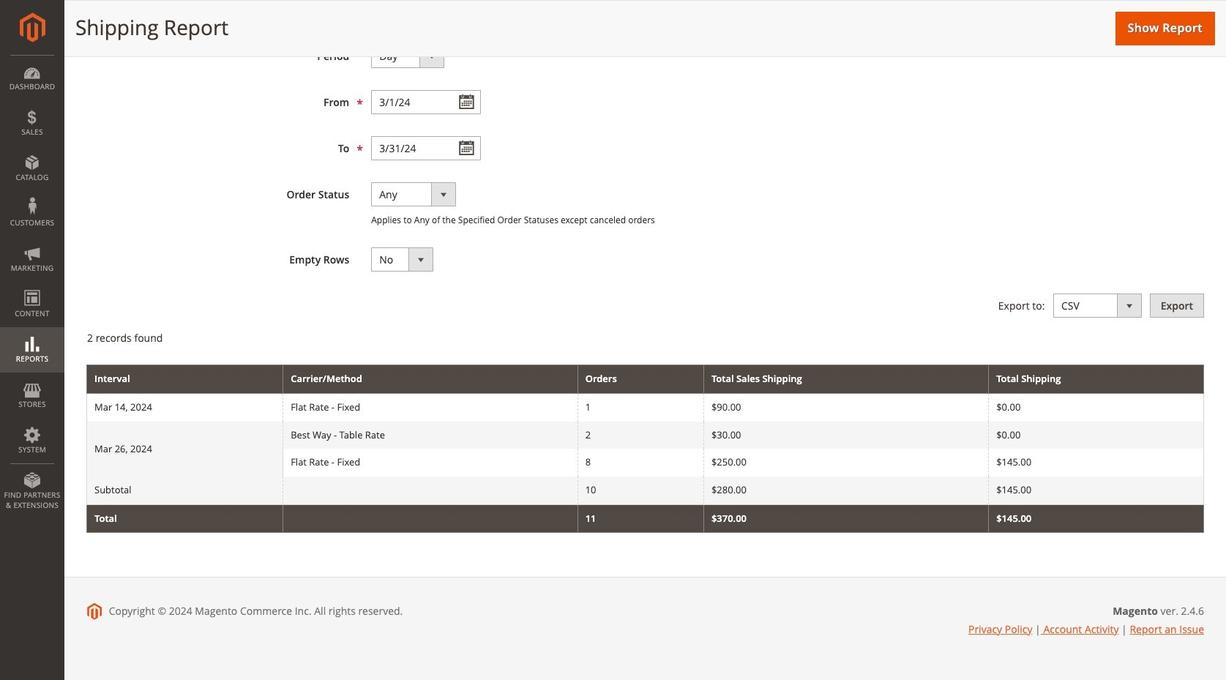 Task type: locate. For each thing, give the bounding box(es) containing it.
None text field
[[372, 90, 481, 114]]

None text field
[[372, 136, 481, 160]]

magento admin panel image
[[19, 12, 45, 42]]

menu bar
[[0, 55, 64, 518]]



